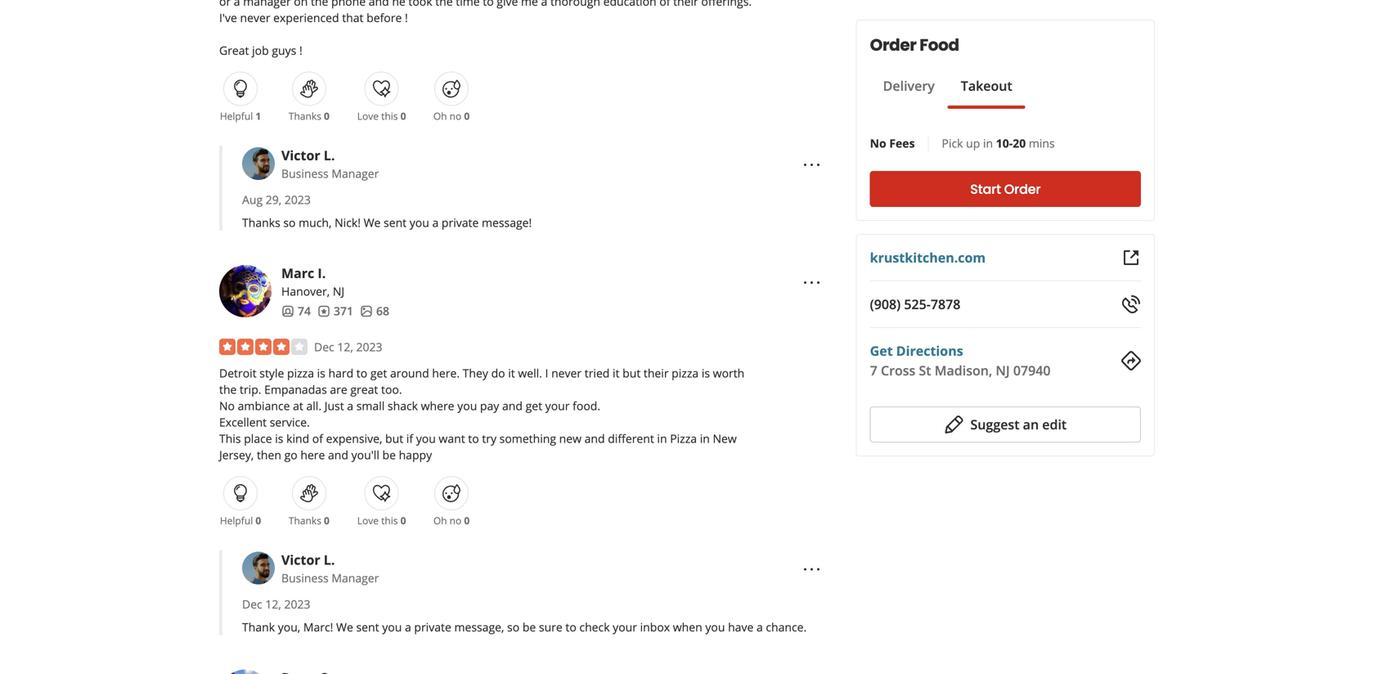 Task type: vqa. For each thing, say whether or not it's contained in the screenshot.
View Business
no



Task type: locate. For each thing, give the bounding box(es) containing it.
is left the kind
[[275, 431, 283, 446]]

0 vertical spatial love this 0
[[357, 109, 406, 123]]

menu image for dec 12, 2023
[[802, 273, 822, 292]]

no down the
[[219, 398, 235, 414]]

in left the pizza
[[657, 431, 667, 446]]

guys
[[272, 43, 296, 58]]

suggest an edit button
[[870, 407, 1141, 443]]

16 review v2 image
[[317, 305, 331, 318]]

then
[[257, 447, 281, 463]]

but left if
[[385, 431, 403, 446]]

manager up 'aug 29, 2023 thanks so much, nick! we sent you a private message!'
[[332, 166, 379, 181]]

1 victor l. business manager from the top
[[281, 147, 379, 181]]

marc i. hanover, nj
[[281, 264, 345, 299]]

l. up marc!
[[324, 551, 335, 569]]

16 friends v2 image
[[281, 305, 295, 318]]

1 vertical spatial be
[[523, 620, 536, 635]]

0 vertical spatial 2023
[[285, 192, 311, 208]]

it right do
[[508, 365, 515, 381]]

is left worth
[[702, 365, 710, 381]]

nj up reviews element
[[333, 284, 345, 299]]

to left try
[[468, 431, 479, 446]]

victor l. business manager up marc!
[[281, 551, 379, 586]]

2 pizza from the left
[[672, 365, 699, 381]]

2023 inside dec 12, 2023 thank you, marc! we sent you a private message, so be sure to check your inbox when you have a chance.
[[284, 597, 310, 612]]

no for 1
[[450, 109, 462, 123]]

371
[[334, 303, 353, 319]]

1 horizontal spatial nj
[[996, 362, 1010, 379]]

74
[[298, 303, 311, 319]]

friends element
[[281, 303, 311, 319]]

1 vertical spatial we
[[336, 620, 353, 635]]

0 vertical spatial private
[[442, 215, 479, 230]]

sent right "nick!"
[[384, 215, 407, 230]]

1 horizontal spatial your
[[613, 620, 637, 635]]

nj left 07940
[[996, 362, 1010, 379]]

private left message, at the left of the page
[[414, 620, 451, 635]]

happy
[[399, 447, 432, 463]]

2 helpful from the top
[[220, 514, 253, 527]]

1 love this 0 from the top
[[357, 109, 406, 123]]

2 oh no 0 from the top
[[433, 514, 470, 527]]

1 vertical spatial helpful
[[220, 514, 253, 527]]

private
[[442, 215, 479, 230], [414, 620, 451, 635]]

0 vertical spatial this
[[381, 109, 398, 123]]

but left their
[[623, 365, 641, 381]]

1 vertical spatial 2023
[[356, 339, 382, 355]]

order up delivery
[[870, 34, 917, 56]]

0 horizontal spatial so
[[283, 215, 296, 230]]

be inside dec 12, 2023 thank you, marc! we sent you a private message, so be sure to check your inbox when you have a chance.
[[523, 620, 536, 635]]

photo of victor l. image for dec
[[242, 552, 275, 585]]

here.
[[432, 365, 460, 381]]

sent inside 'aug 29, 2023 thanks so much, nick! we sent you a private message!'
[[384, 215, 407, 230]]

24 phone v2 image
[[1122, 295, 1141, 314]]

manager up marc!
[[332, 570, 379, 586]]

victor for dec 12, 2023
[[281, 551, 320, 569]]

0 horizontal spatial is
[[275, 431, 283, 446]]

1 vertical spatial to
[[468, 431, 479, 446]]

thanks down aug
[[242, 215, 280, 230]]

0 vertical spatial oh no 0
[[433, 109, 470, 123]]

0 vertical spatial to
[[357, 365, 368, 381]]

0 vertical spatial your
[[545, 398, 570, 414]]

0 vertical spatial but
[[623, 365, 641, 381]]

l.
[[324, 147, 335, 164], [324, 551, 335, 569]]

0 vertical spatial sent
[[384, 215, 407, 230]]

2 l. from the top
[[324, 551, 335, 569]]

0 vertical spatial victor l. business manager
[[281, 147, 379, 181]]

2 vertical spatial to
[[566, 620, 577, 635]]

1 l. from the top
[[324, 147, 335, 164]]

1 vertical spatial love
[[357, 514, 379, 527]]

2 thanks 0 from the top
[[289, 514, 330, 527]]

to right sure
[[566, 620, 577, 635]]

12, up thank
[[265, 597, 281, 612]]

thanks
[[289, 109, 321, 123], [242, 215, 280, 230], [289, 514, 321, 527]]

1 vertical spatial private
[[414, 620, 451, 635]]

food
[[920, 34, 959, 56]]

you right marc!
[[382, 620, 402, 635]]

so left much,
[[283, 215, 296, 230]]

we right marc!
[[336, 620, 353, 635]]

service.
[[270, 415, 310, 430]]

1 vertical spatial victor
[[281, 551, 320, 569]]

0 horizontal spatial order
[[870, 34, 917, 56]]

be left sure
[[523, 620, 536, 635]]

so right message, at the left of the page
[[507, 620, 520, 635]]

helpful left the 1
[[220, 109, 253, 123]]

l. up much,
[[324, 147, 335, 164]]

your left food.
[[545, 398, 570, 414]]

1 vertical spatial photo of victor l. image
[[242, 552, 275, 585]]

2 vertical spatial 2023
[[284, 597, 310, 612]]

1 vertical spatial sent
[[356, 620, 379, 635]]

29,
[[266, 192, 282, 208]]

0 vertical spatial be
[[383, 447, 396, 463]]

2023 down 16 photos v2
[[356, 339, 382, 355]]

menu image
[[802, 273, 822, 292], [802, 559, 822, 579]]

a left message, at the left of the page
[[405, 620, 411, 635]]

1 no from the top
[[450, 109, 462, 123]]

thanks 0 down here
[[289, 514, 330, 527]]

photo of victor l. image for aug
[[242, 147, 275, 180]]

this for helpful 0
[[381, 514, 398, 527]]

private inside 'aug 29, 2023 thanks so much, nick! we sent you a private message!'
[[442, 215, 479, 230]]

chance.
[[766, 620, 807, 635]]

1 horizontal spatial 12,
[[337, 339, 353, 355]]

0 vertical spatial thanks 0
[[289, 109, 330, 123]]

love for helpful 0
[[357, 514, 379, 527]]

24 directions v2 image
[[1122, 351, 1141, 371]]

2023 for dec 12, 2023 thank you, marc! we sent you a private message, so be sure to check your inbox when you have a chance.
[[284, 597, 310, 612]]

2 horizontal spatial and
[[585, 431, 605, 446]]

here
[[301, 447, 325, 463]]

sent inside dec 12, 2023 thank you, marc! we sent you a private message, so be sure to check your inbox when you have a chance.
[[356, 620, 379, 635]]

photo of marc i. image
[[219, 265, 272, 318]]

1 vertical spatial this
[[381, 514, 398, 527]]

0 horizontal spatial pizza
[[287, 365, 314, 381]]

are
[[330, 382, 348, 397]]

dec up hard
[[314, 339, 334, 355]]

pizza
[[287, 365, 314, 381], [672, 365, 699, 381]]

2 victor from the top
[[281, 551, 320, 569]]

12, up hard
[[337, 339, 353, 355]]

2023 up you,
[[284, 597, 310, 612]]

photo of victor l. image down helpful 0 in the bottom of the page
[[242, 552, 275, 585]]

so inside 'aug 29, 2023 thanks so much, nick! we sent you a private message!'
[[283, 215, 296, 230]]

1 vertical spatial no
[[450, 514, 462, 527]]

dec for dec 12, 2023
[[314, 339, 334, 355]]

1 business from the top
[[281, 166, 329, 181]]

pizza
[[670, 431, 697, 446]]

0 vertical spatial dec
[[314, 339, 334, 355]]

0 vertical spatial so
[[283, 215, 296, 230]]

victor
[[281, 147, 320, 164], [281, 551, 320, 569]]

and right the pay at the left of page
[[502, 398, 523, 414]]

1 vertical spatial victor l. business manager
[[281, 551, 379, 586]]

victor up you,
[[281, 551, 320, 569]]

1 vertical spatial nj
[[996, 362, 1010, 379]]

1 horizontal spatial and
[[502, 398, 523, 414]]

0 vertical spatial nj
[[333, 284, 345, 299]]

is left hard
[[317, 365, 326, 381]]

business up marc!
[[281, 570, 329, 586]]

a left message!
[[432, 215, 439, 230]]

manager for we
[[332, 570, 379, 586]]

2 victor l. business manager from the top
[[281, 551, 379, 586]]

0 horizontal spatial your
[[545, 398, 570, 414]]

0 horizontal spatial be
[[383, 447, 396, 463]]

0 vertical spatial love
[[357, 109, 379, 123]]

1 vertical spatial oh
[[433, 514, 447, 527]]

new
[[713, 431, 737, 446]]

1 vertical spatial no
[[219, 398, 235, 414]]

thanks 0 right the 1
[[289, 109, 330, 123]]

1 vertical spatial love this 0
[[357, 514, 406, 527]]

1 victor from the top
[[281, 147, 320, 164]]

2 love this 0 from the top
[[357, 514, 406, 527]]

photos element
[[360, 303, 389, 319]]

excellent
[[219, 415, 267, 430]]

1 vertical spatial l.
[[324, 551, 335, 569]]

and down expensive,
[[328, 447, 349, 463]]

2 no from the top
[[450, 514, 462, 527]]

new
[[559, 431, 582, 446]]

2 menu image from the top
[[802, 559, 822, 579]]

edit
[[1043, 416, 1067, 433]]

0 vertical spatial victor
[[281, 147, 320, 164]]

0 horizontal spatial but
[[385, 431, 403, 446]]

0 vertical spatial manager
[[332, 166, 379, 181]]

private left message!
[[442, 215, 479, 230]]

you inside 'aug 29, 2023 thanks so much, nick! we sent you a private message!'
[[410, 215, 429, 230]]

1 horizontal spatial it
[[613, 365, 620, 381]]

a inside detroit style pizza is hard to get around here. they do it well. i never tried it but their pizza is worth the trip. empanadas are great too. no ambiance at all. just a small shack where you pay and get your food. excellent service. this place is kind of expensive, but if you want to try something new and different in pizza in new jersey, then go here and you'll be happy
[[347, 398, 354, 414]]

no left 'fees'
[[870, 135, 887, 151]]

if
[[406, 431, 413, 446]]

reviews element
[[317, 303, 353, 319]]

you right "nick!"
[[410, 215, 429, 230]]

get down well.
[[526, 398, 542, 414]]

thanks right helpful 0 in the bottom of the page
[[289, 514, 321, 527]]

2 oh from the top
[[433, 514, 447, 527]]

victor l. business manager up much,
[[281, 147, 379, 181]]

it right tried
[[613, 365, 620, 381]]

your
[[545, 398, 570, 414], [613, 620, 637, 635]]

your left the inbox
[[613, 620, 637, 635]]

thank
[[242, 620, 275, 635]]

0 horizontal spatial no
[[219, 398, 235, 414]]

cross
[[881, 362, 916, 379]]

0 vertical spatial no
[[450, 109, 462, 123]]

0 vertical spatial helpful
[[220, 109, 253, 123]]

dec inside dec 12, 2023 thank you, marc! we sent you a private message, so be sure to check your inbox when you have a chance.
[[242, 597, 262, 612]]

1 vertical spatial so
[[507, 620, 520, 635]]

victor up 29,
[[281, 147, 320, 164]]

0 vertical spatial thanks
[[289, 109, 321, 123]]

1 vertical spatial business
[[281, 570, 329, 586]]

0 vertical spatial we
[[364, 215, 381, 230]]

12, inside dec 12, 2023 thank you, marc! we sent you a private message, so be sure to check your inbox when you have a chance.
[[265, 597, 281, 612]]

0 vertical spatial order
[[870, 34, 917, 56]]

in
[[983, 135, 993, 151], [657, 431, 667, 446], [700, 431, 710, 446]]

thanks right the 1
[[289, 109, 321, 123]]

0 horizontal spatial 12,
[[265, 597, 281, 612]]

0 vertical spatial 12,
[[337, 339, 353, 355]]

2 horizontal spatial to
[[566, 620, 577, 635]]

small
[[356, 398, 385, 414]]

marc i. link
[[281, 264, 326, 282]]

takeout tab panel
[[870, 109, 1026, 115]]

2 horizontal spatial is
[[702, 365, 710, 381]]

1 horizontal spatial we
[[364, 215, 381, 230]]

they
[[463, 365, 488, 381]]

(0 reactions) element
[[324, 109, 330, 123], [401, 109, 406, 123], [464, 109, 470, 123], [256, 514, 261, 527], [324, 514, 330, 527], [401, 514, 406, 527], [464, 514, 470, 527]]

madison,
[[935, 362, 993, 379]]

2 vertical spatial and
[[328, 447, 349, 463]]

1 vertical spatial order
[[1005, 180, 1041, 198]]

0 vertical spatial business
[[281, 166, 329, 181]]

1 love from the top
[[357, 109, 379, 123]]

2 this from the top
[[381, 514, 398, 527]]

2 vertical spatial thanks
[[289, 514, 321, 527]]

no inside detroit style pizza is hard to get around here. they do it well. i never tried it but their pizza is worth the trip. empanadas are great too. no ambiance at all. just a small shack where you pay and get your food. excellent service. this place is kind of expensive, but if you want to try something new and different in pizza in new jersey, then go here and you'll be happy
[[219, 398, 235, 414]]

2023 right 29,
[[285, 192, 311, 208]]

helpful down jersey,
[[220, 514, 253, 527]]

1 vertical spatial oh no 0
[[433, 514, 470, 527]]

nj inside get directions 7 cross st madison, nj 07940
[[996, 362, 1010, 379]]

order inside button
[[1005, 180, 1041, 198]]

oh no 0
[[433, 109, 470, 123], [433, 514, 470, 527]]

in right up
[[983, 135, 993, 151]]

1 photo of victor l. image from the top
[[242, 147, 275, 180]]

2 love from the top
[[357, 514, 379, 527]]

trip.
[[240, 382, 261, 397]]

pizza up empanadas on the left
[[287, 365, 314, 381]]

1 horizontal spatial be
[[523, 620, 536, 635]]

suggest an edit
[[971, 416, 1067, 433]]

a right just
[[347, 398, 354, 414]]

in left new
[[700, 431, 710, 446]]

so inside dec 12, 2023 thank you, marc! we sent you a private message, so be sure to check your inbox when you have a chance.
[[507, 620, 520, 635]]

no fees
[[870, 135, 915, 151]]

1 oh no 0 from the top
[[433, 109, 470, 123]]

nj
[[333, 284, 345, 299], [996, 362, 1010, 379]]

0 vertical spatial menu image
[[802, 273, 822, 292]]

want
[[439, 431, 465, 446]]

business up 29,
[[281, 166, 329, 181]]

photo of victor l. image
[[242, 147, 275, 180], [242, 552, 275, 585]]

and
[[502, 398, 523, 414], [585, 431, 605, 446], [328, 447, 349, 463]]

marc
[[281, 264, 314, 282]]

a
[[432, 215, 439, 230], [347, 398, 354, 414], [405, 620, 411, 635], [757, 620, 763, 635]]

to up the great
[[357, 365, 368, 381]]

place
[[244, 431, 272, 446]]

message!
[[482, 215, 532, 230]]

0 horizontal spatial it
[[508, 365, 515, 381]]

0 vertical spatial l.
[[324, 147, 335, 164]]

1
[[256, 109, 261, 123]]

1 thanks 0 from the top
[[289, 109, 330, 123]]

be right you'll
[[383, 447, 396, 463]]

krustkitchen.com
[[870, 249, 986, 266]]

you right if
[[416, 431, 436, 446]]

1 oh from the top
[[433, 109, 447, 123]]

start order button
[[870, 171, 1141, 207]]

you
[[410, 215, 429, 230], [458, 398, 477, 414], [416, 431, 436, 446], [382, 620, 402, 635], [706, 620, 725, 635]]

2 photo of victor l. image from the top
[[242, 552, 275, 585]]

we
[[364, 215, 381, 230], [336, 620, 353, 635]]

sent right marc!
[[356, 620, 379, 635]]

1 manager from the top
[[332, 166, 379, 181]]

1 horizontal spatial sent
[[384, 215, 407, 230]]

2 manager from the top
[[332, 570, 379, 586]]

1 vertical spatial thanks
[[242, 215, 280, 230]]

business for dec 12, 2023
[[281, 570, 329, 586]]

0 vertical spatial get
[[371, 365, 387, 381]]

different
[[608, 431, 654, 446]]

1 menu image from the top
[[802, 273, 822, 292]]

1 horizontal spatial so
[[507, 620, 520, 635]]

pizza right their
[[672, 365, 699, 381]]

1 horizontal spatial dec
[[314, 339, 334, 355]]

68
[[376, 303, 389, 319]]

2023 inside 'aug 29, 2023 thanks so much, nick! we sent you a private message!'
[[285, 192, 311, 208]]

1 horizontal spatial no
[[870, 135, 887, 151]]

it
[[508, 365, 515, 381], [613, 365, 620, 381]]

this
[[381, 109, 398, 123], [381, 514, 398, 527]]

do
[[491, 365, 505, 381]]

1 vertical spatial get
[[526, 398, 542, 414]]

i.
[[318, 264, 326, 282]]

we right "nick!"
[[364, 215, 381, 230]]

business
[[281, 166, 329, 181], [281, 570, 329, 586]]

1 vertical spatial 12,
[[265, 597, 281, 612]]

and right "new"
[[585, 431, 605, 446]]

0
[[324, 109, 330, 123], [401, 109, 406, 123], [464, 109, 470, 123], [256, 514, 261, 527], [324, 514, 330, 527], [401, 514, 406, 527], [464, 514, 470, 527]]

thanks for 1
[[289, 109, 321, 123]]

to
[[357, 365, 368, 381], [468, 431, 479, 446], [566, 620, 577, 635]]

get up too.
[[371, 365, 387, 381]]

1 vertical spatial manager
[[332, 570, 379, 586]]

to inside dec 12, 2023 thank you, marc! we sent you a private message, so be sure to check your inbox when you have a chance.
[[566, 620, 577, 635]]

detroit
[[219, 365, 257, 381]]

2 horizontal spatial in
[[983, 135, 993, 151]]

1 horizontal spatial but
[[623, 365, 641, 381]]

1 vertical spatial your
[[613, 620, 637, 635]]

1 helpful from the top
[[220, 109, 253, 123]]

1 horizontal spatial pizza
[[672, 365, 699, 381]]

1 horizontal spatial order
[[1005, 180, 1041, 198]]

ambiance
[[238, 398, 290, 414]]

0 vertical spatial photo of victor l. image
[[242, 147, 275, 180]]

1 this from the top
[[381, 109, 398, 123]]

is
[[317, 365, 326, 381], [702, 365, 710, 381], [275, 431, 283, 446]]

tab list
[[870, 76, 1026, 109]]

a inside 'aug 29, 2023 thanks so much, nick! we sent you a private message!'
[[432, 215, 439, 230]]

victor l. business manager for dec 12, 2023
[[281, 551, 379, 586]]

sent
[[384, 215, 407, 230], [356, 620, 379, 635]]

0 horizontal spatial dec
[[242, 597, 262, 612]]

no
[[450, 109, 462, 123], [450, 514, 462, 527]]

order
[[870, 34, 917, 56], [1005, 180, 1041, 198]]

1 vertical spatial thanks 0
[[289, 514, 330, 527]]

photo of victor l. image up aug
[[242, 147, 275, 180]]

0 horizontal spatial we
[[336, 620, 353, 635]]

l. for dec 12, 2023
[[324, 551, 335, 569]]

2 business from the top
[[281, 570, 329, 586]]

dec up thank
[[242, 597, 262, 612]]

order right start
[[1005, 180, 1041, 198]]



Task type: describe. For each thing, give the bounding box(es) containing it.
12, for dec 12, 2023
[[337, 339, 353, 355]]

0 horizontal spatial to
[[357, 365, 368, 381]]

1 vertical spatial and
[[585, 431, 605, 446]]

pick
[[942, 135, 963, 151]]

message,
[[454, 620, 504, 635]]

thanks inside 'aug 29, 2023 thanks so much, nick! we sent you a private message!'
[[242, 215, 280, 230]]

nick!
[[335, 215, 361, 230]]

check
[[580, 620, 610, 635]]

0 horizontal spatial in
[[657, 431, 667, 446]]

order food
[[870, 34, 959, 56]]

helpful for helpful 0
[[220, 514, 253, 527]]

food.
[[573, 398, 601, 414]]

oh for 0
[[433, 514, 447, 527]]

suggest
[[971, 416, 1020, 433]]

great job guys !
[[219, 43, 302, 58]]

i
[[545, 365, 549, 381]]

too.
[[381, 382, 402, 397]]

2023 for aug 29, 2023 thanks so much, nick! we sent you a private message!
[[285, 192, 311, 208]]

07940
[[1014, 362, 1051, 379]]

you,
[[278, 620, 300, 635]]

1 it from the left
[[508, 365, 515, 381]]

hanover,
[[281, 284, 330, 299]]

1 horizontal spatial is
[[317, 365, 326, 381]]

an
[[1023, 416, 1039, 433]]

dec for dec 12, 2023 thank you, marc! we sent you a private message, so be sure to check your inbox when you have a chance.
[[242, 597, 262, 612]]

7
[[870, 362, 878, 379]]

this
[[219, 431, 241, 446]]

delivery
[[883, 77, 935, 94]]

get directions link
[[870, 342, 964, 360]]

menu image for thank you, marc! we sent you a private message, so be sure to check your inbox when you have a chance.
[[802, 559, 822, 579]]

start
[[971, 180, 1001, 198]]

this for helpful 1
[[381, 109, 398, 123]]

20
[[1013, 135, 1026, 151]]

2 it from the left
[[613, 365, 620, 381]]

tried
[[585, 365, 610, 381]]

detroit style pizza is hard to get around here. they do it well. i never tried it but their pizza is worth the trip. empanadas are great too. no ambiance at all. just a small shack where you pay and get your food. excellent service. this place is kind of expensive, but if you want to try something new and different in pizza in new jersey, then go here and you'll be happy
[[219, 365, 745, 463]]

dec 12, 2023 thank you, marc! we sent you a private message, so be sure to check your inbox when you have a chance.
[[242, 597, 807, 635]]

just
[[325, 398, 344, 414]]

hard
[[328, 365, 354, 381]]

expensive,
[[326, 431, 382, 446]]

oh no 0 for helpful 0
[[433, 514, 470, 527]]

sure
[[539, 620, 563, 635]]

get
[[870, 342, 893, 360]]

business for aug 29, 2023
[[281, 166, 329, 181]]

empanadas
[[264, 382, 327, 397]]

when
[[673, 620, 703, 635]]

thanks 0 for helpful 1
[[289, 109, 330, 123]]

the
[[219, 382, 237, 397]]

oh for 1
[[433, 109, 447, 123]]

l. for aug 29, 2023
[[324, 147, 335, 164]]

all.
[[306, 398, 322, 414]]

love this 0 for 1
[[357, 109, 406, 123]]

where
[[421, 398, 455, 414]]

dec 12, 2023
[[314, 339, 382, 355]]

of
[[312, 431, 323, 446]]

well.
[[518, 365, 542, 381]]

16 photos v2 image
[[360, 305, 373, 318]]

mins
[[1029, 135, 1055, 151]]

525-
[[904, 295, 931, 313]]

directions
[[897, 342, 964, 360]]

helpful for helpful 1
[[220, 109, 253, 123]]

at
[[293, 398, 303, 414]]

inbox
[[640, 620, 670, 635]]

oh no 0 for helpful 1
[[433, 109, 470, 123]]

thanks for 0
[[289, 514, 321, 527]]

we inside dec 12, 2023 thank you, marc! we sent you a private message, so be sure to check your inbox when you have a chance.
[[336, 620, 353, 635]]

pay
[[480, 398, 499, 414]]

thanks 0 for helpful 0
[[289, 514, 330, 527]]

marc!
[[303, 620, 333, 635]]

krustkitchen.com link
[[870, 249, 986, 266]]

your inside dec 12, 2023 thank you, marc! we sent you a private message, so be sure to check your inbox when you have a chance.
[[613, 620, 637, 635]]

something
[[500, 431, 556, 446]]

no for 0
[[450, 514, 462, 527]]

go
[[284, 447, 298, 463]]

10-
[[996, 135, 1013, 151]]

helpful 0
[[220, 514, 261, 527]]

private inside dec 12, 2023 thank you, marc! we sent you a private message, so be sure to check your inbox when you have a chance.
[[414, 620, 451, 635]]

1 horizontal spatial to
[[468, 431, 479, 446]]

(1 reaction) element
[[256, 109, 261, 123]]

you left the pay at the left of page
[[458, 398, 477, 414]]

helpful 1
[[220, 109, 261, 123]]

their
[[644, 365, 669, 381]]

kind
[[286, 431, 309, 446]]

a right have
[[757, 620, 763, 635]]

4 star rating image
[[219, 339, 308, 355]]

(908) 525-7878
[[870, 295, 961, 313]]

great
[[350, 382, 378, 397]]

1 horizontal spatial in
[[700, 431, 710, 446]]

24 pencil v2 image
[[945, 415, 964, 434]]

be inside detroit style pizza is hard to get around here. they do it well. i never tried it but their pizza is worth the trip. empanadas are great too. no ambiance at all. just a small shack where you pay and get your food. excellent service. this place is kind of expensive, but if you want to try something new and different in pizza in new jersey, then go here and you'll be happy
[[383, 447, 396, 463]]

victor for aug 29, 2023
[[281, 147, 320, 164]]

nj inside marc i. hanover, nj
[[333, 284, 345, 299]]

2023 for dec 12, 2023
[[356, 339, 382, 355]]

you left have
[[706, 620, 725, 635]]

0 horizontal spatial get
[[371, 365, 387, 381]]

up
[[966, 135, 980, 151]]

aug
[[242, 192, 263, 208]]

0 horizontal spatial and
[[328, 447, 349, 463]]

!
[[299, 43, 302, 58]]

12, for dec 12, 2023 thank you, marc! we sent you a private message, so be sure to check your inbox when you have a chance.
[[265, 597, 281, 612]]

manager for nick!
[[332, 166, 379, 181]]

victor l. business manager for aug 29, 2023
[[281, 147, 379, 181]]

(908)
[[870, 295, 901, 313]]

0 vertical spatial no
[[870, 135, 887, 151]]

great
[[219, 43, 249, 58]]

love for helpful 1
[[357, 109, 379, 123]]

start order
[[971, 180, 1041, 198]]

worth
[[713, 365, 745, 381]]

1 vertical spatial but
[[385, 431, 403, 446]]

1 pizza from the left
[[287, 365, 314, 381]]

shack
[[388, 398, 418, 414]]

tab list containing delivery
[[870, 76, 1026, 109]]

job
[[252, 43, 269, 58]]

24 external link v2 image
[[1122, 248, 1141, 268]]

your inside detroit style pizza is hard to get around here. they do it well. i never tried it but their pizza is worth the trip. empanadas are great too. no ambiance at all. just a small shack where you pay and get your food. excellent service. this place is kind of expensive, but if you want to try something new and different in pizza in new jersey, then go here and you'll be happy
[[545, 398, 570, 414]]

st
[[919, 362, 932, 379]]

around
[[390, 365, 429, 381]]

jersey,
[[219, 447, 254, 463]]

style
[[260, 365, 284, 381]]

we inside 'aug 29, 2023 thanks so much, nick! we sent you a private message!'
[[364, 215, 381, 230]]

fees
[[890, 135, 915, 151]]

aug 29, 2023 thanks so much, nick! we sent you a private message!
[[242, 192, 532, 230]]

7878
[[931, 295, 961, 313]]

love this 0 for 0
[[357, 514, 406, 527]]

you'll
[[351, 447, 380, 463]]

much,
[[299, 215, 332, 230]]

menu image
[[802, 155, 822, 174]]

have
[[728, 620, 754, 635]]



